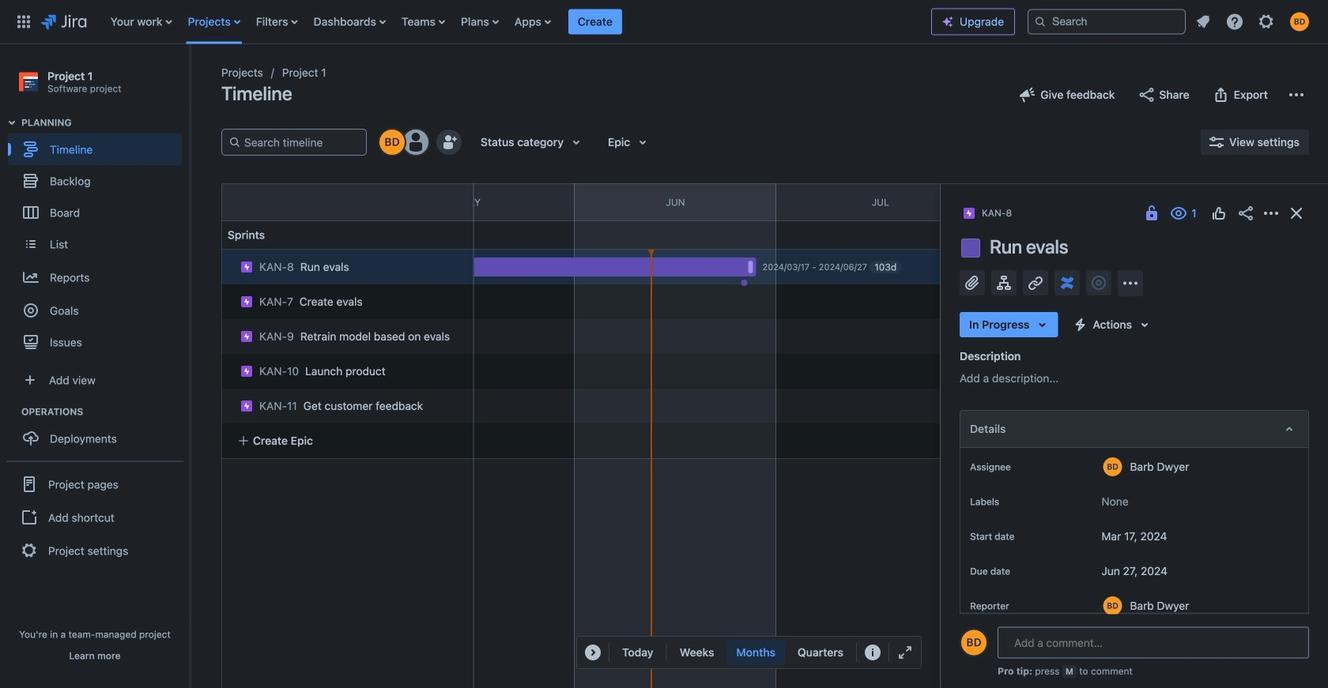 Task type: vqa. For each thing, say whether or not it's contained in the screenshot.
details element
yes



Task type: describe. For each thing, give the bounding box(es) containing it.
Search field
[[1028, 9, 1186, 34]]

sidebar navigation image
[[172, 63, 207, 95]]

row header inside timeline grid
[[221, 184, 475, 221]]

operations image
[[2, 403, 21, 422]]

goal image
[[24, 304, 38, 318]]

sidebar element
[[0, 44, 190, 689]]

2 epic image from the top
[[240, 365, 253, 378]]

0 horizontal spatial list
[[103, 0, 932, 44]]

heading for 'planning' icon
[[21, 116, 189, 129]]

details element
[[960, 411, 1310, 448]]

2 column header from the left
[[985, 184, 1194, 221]]

2 epic image from the top
[[240, 296, 253, 308]]

Search timeline text field
[[241, 130, 360, 155]]

enter full screen image
[[896, 644, 915, 663]]

legend image
[[864, 644, 883, 663]]

your profile and settings image
[[1291, 12, 1310, 31]]

appswitcher icon image
[[14, 12, 33, 31]]

export icon image
[[1212, 85, 1231, 104]]

1 column header from the left
[[165, 184, 367, 221]]

1 epic image from the top
[[240, 331, 253, 343]]

timeline grid
[[64, 184, 1329, 689]]



Task type: locate. For each thing, give the bounding box(es) containing it.
1 vertical spatial epic image
[[240, 296, 253, 308]]

heading
[[21, 116, 189, 129], [21, 406, 189, 419]]

help image
[[1226, 12, 1245, 31]]

heading for operations image
[[21, 406, 189, 419]]

close image
[[1288, 204, 1307, 223]]

add a child issue image
[[995, 274, 1014, 293]]

add people image
[[440, 133, 459, 152]]

1 epic image from the top
[[240, 261, 253, 274]]

primary element
[[9, 0, 932, 44]]

2 vertical spatial group
[[6, 461, 184, 574]]

1 heading from the top
[[21, 116, 189, 129]]

Add a comment… field
[[998, 628, 1310, 659]]

timeline view to show as group
[[671, 641, 853, 666]]

3 epic image from the top
[[240, 400, 253, 413]]

0 vertical spatial epic image
[[240, 331, 253, 343]]

cell
[[221, 250, 475, 285], [215, 280, 476, 320], [215, 315, 476, 354], [215, 350, 476, 389], [215, 384, 476, 424]]

column header
[[165, 184, 367, 221], [985, 184, 1194, 221]]

settings image
[[1258, 12, 1277, 31]]

list
[[103, 0, 932, 44], [1190, 8, 1319, 36]]

search image
[[1035, 15, 1047, 28]]

group
[[8, 116, 189, 363], [8, 406, 189, 460], [6, 461, 184, 574]]

list item
[[569, 0, 622, 44]]

1 vertical spatial heading
[[21, 406, 189, 419]]

planning image
[[2, 113, 21, 132]]

banner
[[0, 0, 1329, 44]]

group for 'planning' icon
[[8, 116, 189, 363]]

group for operations image
[[8, 406, 189, 460]]

0 vertical spatial group
[[8, 116, 189, 363]]

None search field
[[1028, 9, 1186, 34]]

row header
[[221, 184, 475, 221]]

project overview element
[[960, 642, 1310, 680]]

1 horizontal spatial column header
[[985, 184, 1194, 221]]

1 vertical spatial group
[[8, 406, 189, 460]]

epic image
[[240, 331, 253, 343], [240, 365, 253, 378]]

epic image
[[240, 261, 253, 274], [240, 296, 253, 308], [240, 400, 253, 413]]

0 vertical spatial epic image
[[240, 261, 253, 274]]

2 vertical spatial epic image
[[240, 400, 253, 413]]

0 horizontal spatial column header
[[165, 184, 367, 221]]

1 vertical spatial epic image
[[240, 365, 253, 378]]

notifications image
[[1194, 12, 1213, 31]]

attach image
[[963, 274, 982, 293]]

1 horizontal spatial list
[[1190, 8, 1319, 36]]

0 vertical spatial heading
[[21, 116, 189, 129]]

link goals image
[[1090, 274, 1109, 293]]

jira image
[[41, 12, 87, 31], [41, 12, 87, 31]]

2 heading from the top
[[21, 406, 189, 419]]



